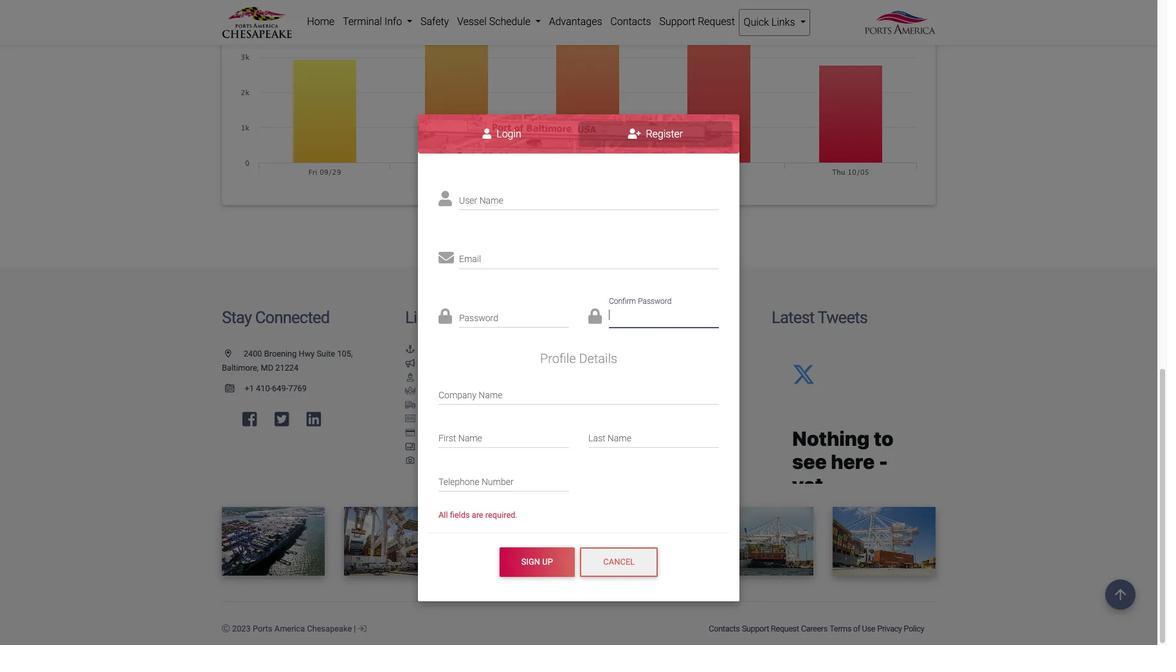 Task type: locate. For each thing, give the bounding box(es) containing it.
0 vertical spatial request
[[698, 15, 735, 28]]

contacts
[[611, 15, 651, 28], [709, 625, 740, 634]]

0 horizontal spatial request
[[698, 15, 735, 28]]

1 horizontal spatial contacts
[[709, 625, 740, 634]]

User Name text field
[[459, 187, 719, 210]]

lock image for password
[[439, 309, 452, 324]]

user image inside login link
[[483, 129, 492, 139]]

0 horizontal spatial contacts link
[[607, 9, 656, 35]]

user plus image
[[628, 129, 641, 139]]

user image
[[483, 129, 492, 139], [439, 191, 452, 206]]

1 vertical spatial password
[[459, 313, 499, 324]]

tab list
[[418, 115, 740, 154]]

latest
[[772, 308, 815, 327]]

inquiries
[[639, 345, 671, 355]]

0 vertical spatial contacts
[[611, 15, 651, 28]]

and
[[655, 359, 670, 369]]

1 horizontal spatial request
[[771, 625, 799, 634]]

use
[[862, 625, 876, 634]]

Confirm Password password field
[[609, 305, 719, 328]]

0 vertical spatial support request link
[[656, 9, 739, 35]]

2023 ports america chesapeake |
[[230, 625, 358, 634]]

sign up
[[522, 558, 553, 568]]

sign
[[522, 558, 540, 568]]

latest tweets
[[772, 308, 868, 327]]

support request link
[[656, 9, 739, 35], [741, 618, 800, 641]]

0 vertical spatial advantages link
[[545, 9, 607, 35]]

Company Name text field
[[439, 382, 719, 405]]

user image left login
[[483, 129, 492, 139]]

first name
[[439, 434, 482, 444]]

email
[[459, 254, 481, 265]]

ocr
[[604, 401, 620, 410]]

last
[[589, 434, 606, 444]]

1 vertical spatial contacts link
[[708, 618, 741, 641]]

0 vertical spatial advantages
[[549, 15, 602, 28]]

1 vertical spatial support request link
[[741, 618, 800, 641]]

delivery
[[672, 359, 701, 369]]

advantages
[[549, 15, 602, 28], [421, 387, 464, 396]]

1 vertical spatial user image
[[439, 191, 452, 206]]

1 horizontal spatial password
[[638, 297, 672, 306]]

company name
[[439, 390, 503, 400]]

fields
[[450, 511, 470, 520]]

105,
[[337, 349, 353, 359]]

stay
[[222, 308, 252, 327]]

container storage image
[[405, 416, 416, 424]]

name for first name
[[458, 434, 482, 444]]

1 vertical spatial support
[[742, 625, 769, 634]]

user hard hat image
[[405, 374, 416, 382]]

america
[[275, 625, 305, 634]]

lock image up search image
[[589, 309, 602, 324]]

1 horizontal spatial advantages
[[549, 15, 602, 28]]

1 vertical spatial contacts
[[709, 625, 740, 634]]

suite
[[317, 349, 335, 359]]

0 horizontal spatial contacts
[[611, 15, 651, 28]]

1 vertical spatial request
[[771, 625, 799, 634]]

Password password field
[[459, 305, 569, 328]]

name for user name
[[480, 195, 504, 206]]

brokers)
[[516, 401, 547, 410]]

1 horizontal spatial advantages link
[[545, 9, 607, 35]]

lock image down envelope image at top
[[439, 309, 452, 324]]

link to cameras link
[[405, 456, 480, 466]]

1 lock image from the left
[[439, 309, 452, 324]]

login link
[[425, 122, 579, 147]]

2400 broening hwy suite 105, baltimore, md 21224 link
[[222, 349, 353, 373]]

password right links
[[459, 313, 499, 324]]

0 vertical spatial user image
[[483, 129, 492, 139]]

holiday
[[604, 442, 632, 452]]

online payment link
[[405, 442, 478, 452]]

empty return and delivery
[[604, 359, 701, 369]]

password right confirm
[[638, 297, 672, 306]]

truck container image
[[405, 402, 416, 410]]

register
[[644, 128, 683, 140]]

0 horizontal spatial support request link
[[656, 9, 739, 35]]

envelope image
[[439, 250, 454, 265]]

payment
[[446, 442, 478, 452]]

0 horizontal spatial lock image
[[439, 309, 452, 324]]

broening
[[264, 349, 297, 359]]

hand receiving image
[[405, 388, 416, 396]]

tweets
[[818, 308, 868, 327]]

privacy
[[878, 625, 902, 634]]

support
[[660, 15, 696, 28], [742, 625, 769, 634]]

Last Name text field
[[589, 426, 719, 449]]

confirm
[[609, 297, 636, 306]]

twitter square image
[[275, 412, 289, 428]]

649-
[[272, 384, 288, 393]]

camera image
[[405, 457, 416, 466]]

company
[[439, 390, 477, 400]]

2 lock image from the left
[[589, 309, 602, 324]]

First Name text field
[[439, 426, 569, 449]]

schedule
[[634, 442, 667, 452]]

1 horizontal spatial user image
[[483, 129, 492, 139]]

confirm password
[[609, 297, 672, 306]]

home link
[[303, 9, 339, 35]]

1 horizontal spatial lock image
[[589, 309, 602, 324]]

+1 410-649-7769
[[245, 384, 307, 393]]

tab list containing login
[[418, 115, 740, 154]]

safety link
[[417, 9, 453, 35]]

0 horizontal spatial password
[[459, 313, 499, 324]]

options
[[459, 428, 488, 438]]

2400
[[244, 349, 262, 359]]

0 vertical spatial support
[[660, 15, 696, 28]]

contacts for contacts support request careers terms of use privacy policy
[[709, 625, 740, 634]]

link
[[421, 456, 436, 466]]

to
[[438, 456, 445, 466]]

1 horizontal spatial contacts link
[[708, 618, 741, 641]]

0 vertical spatial contacts link
[[607, 9, 656, 35]]

1 vertical spatial advantages
[[421, 387, 464, 396]]

credit card image
[[405, 430, 416, 438]]

md
[[261, 363, 273, 373]]

number
[[482, 477, 514, 487]]

last name
[[589, 434, 632, 444]]

0 horizontal spatial advantages
[[421, 387, 464, 396]]

7769
[[288, 384, 307, 393]]

0 vertical spatial password
[[638, 297, 672, 306]]

1 vertical spatial advantages link
[[405, 387, 464, 396]]

+1 410-649-7769 link
[[222, 384, 307, 393]]

user image left the user
[[439, 191, 452, 206]]

lock image
[[439, 309, 452, 324], [589, 309, 602, 324]]

0 horizontal spatial support
[[660, 15, 696, 28]]

0 horizontal spatial advantages link
[[405, 387, 464, 396]]

resources
[[589, 308, 661, 327]]

baltimore,
[[222, 363, 259, 373]]

webaccess (truckers and brokers) link
[[405, 401, 547, 410]]

stay connected
[[222, 308, 330, 327]]

ocr image search link
[[589, 401, 672, 410]]

first
[[439, 434, 456, 444]]

privacy policy link
[[877, 618, 926, 641]]

holiday schedule
[[604, 442, 667, 452]]

cancel
[[604, 558, 635, 568]]

name
[[480, 195, 504, 206], [479, 390, 503, 400], [458, 434, 482, 444], [608, 434, 632, 444]]

user
[[459, 195, 477, 206]]

name for company name
[[479, 390, 503, 400]]

ocr image search
[[604, 401, 672, 410]]



Task type: vqa. For each thing, say whether or not it's contained in the screenshot.
Select date
no



Task type: describe. For each thing, give the bounding box(es) containing it.
search
[[647, 401, 672, 410]]

phone office image
[[225, 385, 245, 393]]

contacts support request careers terms of use privacy policy
[[709, 625, 925, 634]]

file invoice image
[[589, 430, 599, 438]]

telephone
[[439, 477, 480, 487]]

21224
[[275, 363, 299, 373]]

hwy
[[299, 349, 315, 359]]

chesapeake
[[307, 625, 352, 634]]

profile details
[[540, 351, 618, 367]]

online
[[421, 442, 444, 452]]

cameras
[[447, 456, 480, 466]]

link to cameras
[[421, 456, 480, 466]]

and
[[500, 401, 514, 410]]

facebook square image
[[243, 412, 257, 428]]

connected
[[255, 308, 330, 327]]

1 horizontal spatial support request link
[[741, 618, 800, 641]]

careers
[[801, 625, 828, 634]]

links
[[405, 308, 441, 327]]

details
[[579, 351, 618, 367]]

business inquiries link
[[589, 345, 671, 355]]

empty
[[604, 359, 627, 369]]

business
[[604, 345, 637, 355]]

map marker alt image
[[225, 351, 242, 359]]

policy
[[904, 625, 925, 634]]

payments options link
[[405, 428, 488, 438]]

bells image
[[589, 444, 599, 452]]

up
[[542, 558, 553, 568]]

0 horizontal spatial user image
[[439, 191, 452, 206]]

copyright image
[[222, 626, 230, 634]]

410-
[[256, 384, 272, 393]]

user name
[[459, 195, 504, 206]]

empty return and delivery link
[[589, 359, 701, 369]]

careers link
[[800, 618, 829, 641]]

lock image for confirm password
[[589, 309, 602, 324]]

tariff
[[638, 428, 657, 438]]

all
[[439, 511, 448, 520]]

image
[[622, 401, 645, 410]]

2023
[[232, 625, 251, 634]]

bullhorn image
[[405, 360, 416, 368]]

Telephone Number text field
[[439, 469, 569, 492]]

contacts for contacts
[[611, 15, 651, 28]]

of
[[854, 625, 861, 634]]

1 horizontal spatial support
[[742, 625, 769, 634]]

online payment
[[421, 442, 478, 452]]

webaccess (truckers and brokers)
[[421, 401, 547, 410]]

terminal tariff link
[[589, 428, 657, 438]]

2400 broening hwy suite 105, baltimore, md 21224
[[222, 349, 353, 373]]

name for last name
[[608, 434, 632, 444]]

terms of use link
[[829, 618, 877, 641]]

browser image
[[589, 402, 599, 410]]

advantages inside advantages link
[[549, 15, 602, 28]]

search image
[[589, 346, 599, 355]]

linkedin image
[[307, 412, 321, 428]]

support request
[[660, 15, 735, 28]]

profile
[[540, 351, 576, 367]]

holiday schedule link
[[589, 442, 667, 452]]

anchor image
[[405, 346, 416, 355]]

Email text field
[[459, 246, 719, 269]]

business inquiries
[[604, 345, 671, 355]]

all fields are required.
[[439, 511, 518, 520]]

sign up button
[[500, 548, 575, 578]]

|
[[354, 625, 356, 634]]

terminal
[[604, 428, 636, 438]]

are
[[472, 511, 484, 520]]

login
[[494, 128, 522, 140]]

terminal tariff
[[604, 428, 657, 438]]

return
[[629, 359, 653, 369]]

exchange image
[[589, 360, 599, 368]]

webaccess
[[421, 401, 464, 410]]

cancel button
[[580, 548, 658, 578]]

go to top image
[[1106, 580, 1136, 610]]

sign in image
[[358, 626, 366, 634]]

ports
[[253, 625, 273, 634]]

+1
[[245, 384, 254, 393]]

register link
[[579, 122, 733, 147]]

credit card front image
[[405, 444, 416, 452]]

terms
[[830, 625, 852, 634]]

payments options
[[421, 428, 488, 438]]

(truckers
[[466, 401, 498, 410]]



